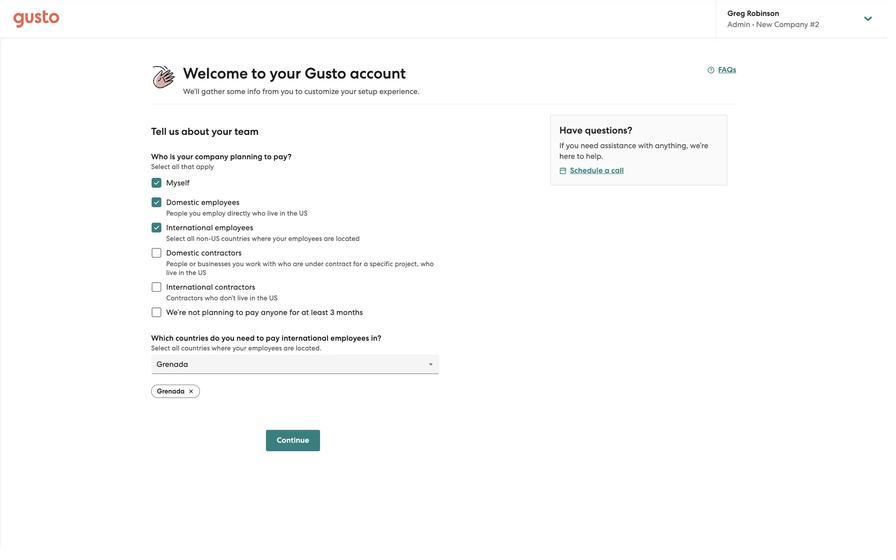 Task type: describe. For each thing, give the bounding box(es) containing it.
pay inside which countries do you need to pay international employees in? select all countries where your employees are located.
[[266, 334, 280, 343]]

customize
[[305, 87, 339, 96]]

schedule
[[571, 166, 603, 175]]

employees down people you employ directly who live in the us
[[215, 223, 254, 232]]

for inside people or businesses you work with who are under contract for a specific project, who live in the us
[[354, 260, 362, 268]]

faqs
[[719, 65, 737, 75]]

people for domestic contractors
[[166, 260, 188, 268]]

#2
[[811, 20, 820, 29]]

Domestic employees checkbox
[[147, 193, 166, 212]]

located.
[[296, 344, 322, 352]]

0 vertical spatial are
[[324, 235, 335, 243]]

international for international employees
[[166, 223, 213, 232]]

you down domestic employees
[[190, 209, 201, 217]]

anyone
[[261, 308, 288, 317]]

contractors for international contractors
[[215, 283, 256, 292]]

project,
[[395, 260, 419, 268]]

months
[[337, 308, 363, 317]]

1 vertical spatial planning
[[202, 308, 234, 317]]

1 vertical spatial countries
[[176, 334, 209, 343]]

employees up employ
[[201, 198, 240, 207]]

continue button
[[266, 430, 320, 451]]

assistance
[[601, 141, 637, 150]]

some
[[227, 87, 246, 96]]

schedule a call
[[571, 166, 625, 175]]

new
[[757, 20, 773, 29]]

0 horizontal spatial pay
[[246, 308, 259, 317]]

contractors who don't live in the us
[[166, 294, 278, 302]]

is
[[170, 152, 175, 162]]

with inside if you need assistance with anything, we're here to help.
[[639, 141, 654, 150]]

in inside people or businesses you work with who are under contract for a specific project, who live in the us
[[179, 269, 185, 277]]

admin
[[728, 20, 751, 29]]

welcome
[[183, 64, 248, 83]]

help.
[[587, 152, 604, 161]]

employees down 'months'
[[331, 334, 370, 343]]

•
[[753, 20, 755, 29]]

need inside if you need assistance with anything, we're here to help.
[[581, 141, 599, 150]]

us inside people or businesses you work with who are under contract for a specific project, who live in the us
[[198, 269, 207, 277]]

to left customize
[[296, 87, 303, 96]]

that
[[181, 163, 195, 171]]

3
[[331, 308, 335, 317]]

don't
[[220, 294, 236, 302]]

to inside if you need assistance with anything, we're here to help.
[[578, 152, 585, 161]]

work
[[246, 260, 261, 268]]

you inside welcome to your gusto account we'll gather some info from you to customize your setup experience.
[[281, 87, 294, 96]]

businesses
[[198, 260, 231, 268]]

we're
[[166, 308, 186, 317]]

International employees checkbox
[[147, 218, 166, 237]]

your inside "who is your company planning to pay? select all that apply"
[[177, 152, 193, 162]]

your up people or businesses you work with who are under contract for a specific project, who live in the us on the left of the page
[[273, 235, 287, 243]]

tell
[[151, 126, 167, 138]]

all inside "who is your company planning to pay? select all that apply"
[[172, 163, 180, 171]]

if
[[560, 141, 565, 150]]

about
[[181, 126, 209, 138]]

who is your company planning to pay? select all that apply
[[151, 152, 292, 171]]

least
[[311, 308, 329, 317]]

domestic contractors
[[166, 249, 242, 257]]

pay?
[[274, 152, 292, 162]]

International contractors checkbox
[[147, 277, 166, 297]]

contractors for domestic contractors
[[201, 249, 242, 257]]

welcome to your gusto account we'll gather some info from you to customize your setup experience.
[[183, 64, 420, 96]]

which countries do you need to pay international employees in? select all countries where your employees are located.
[[151, 334, 382, 352]]

need inside which countries do you need to pay international employees in? select all countries where your employees are located.
[[237, 334, 255, 343]]

grenada
[[157, 387, 185, 395]]

with inside people or businesses you work with who are under contract for a specific project, who live in the us
[[263, 260, 276, 268]]

people you employ directly who live in the us
[[166, 209, 308, 217]]

under
[[305, 260, 324, 268]]

info
[[248, 87, 261, 96]]

which
[[151, 334, 174, 343]]

account
[[350, 64, 406, 83]]

planning inside "who is your company planning to pay? select all that apply"
[[230, 152, 263, 162]]

if you need assistance with anything, we're here to help.
[[560, 141, 709, 161]]

robinson
[[748, 9, 780, 18]]

who
[[151, 152, 168, 162]]

faqs button
[[708, 65, 737, 75]]

we'll
[[183, 87, 200, 96]]

people or businesses you work with who are under contract for a specific project, who live in the us
[[166, 260, 434, 277]]

have
[[560, 125, 583, 136]]

2 vertical spatial live
[[238, 294, 248, 302]]

employees up under
[[289, 235, 322, 243]]

do
[[210, 334, 220, 343]]

team
[[235, 126, 259, 138]]

international
[[282, 334, 329, 343]]

to inside "who is your company planning to pay? select all that apply"
[[265, 152, 272, 162]]

we're
[[691, 141, 709, 150]]

anything,
[[656, 141, 689, 150]]

your left setup
[[341, 87, 357, 96]]

greg
[[728, 9, 746, 18]]

not
[[188, 308, 200, 317]]

2 vertical spatial the
[[257, 294, 268, 302]]

grenada link
[[151, 385, 200, 398]]

international employees
[[166, 223, 254, 232]]

your up from
[[270, 64, 301, 83]]

who left under
[[278, 260, 292, 268]]

domestic for domestic employees
[[166, 198, 199, 207]]



Task type: vqa. For each thing, say whether or not it's contained in the screenshot.
the middle the
yes



Task type: locate. For each thing, give the bounding box(es) containing it.
in?
[[371, 334, 382, 343]]

0 vertical spatial need
[[581, 141, 599, 150]]

international up contractors
[[166, 283, 213, 292]]

are left located
[[324, 235, 335, 243]]

you inside if you need assistance with anything, we're here to help.
[[567, 141, 579, 150]]

1 vertical spatial for
[[290, 308, 300, 317]]

are inside which countries do you need to pay international employees in? select all countries where your employees are located.
[[284, 344, 294, 352]]

are inside people or businesses you work with who are under contract for a specific project, who live in the us
[[293, 260, 304, 268]]

your inside which countries do you need to pay international employees in? select all countries where your employees are located.
[[233, 344, 247, 352]]

contractors up don't
[[215, 283, 256, 292]]

are
[[324, 235, 335, 243], [293, 260, 304, 268], [284, 344, 294, 352]]

tell us about your team
[[151, 126, 259, 138]]

employees down we're not planning to pay anyone for at least 3 months
[[249, 344, 282, 352]]

or
[[190, 260, 196, 268]]

you inside people or businesses you work with who are under contract for a specific project, who live in the us
[[233, 260, 244, 268]]

0 vertical spatial all
[[172, 163, 180, 171]]

who right project,
[[421, 260, 434, 268]]

select inside which countries do you need to pay international employees in? select all countries where your employees are located.
[[151, 344, 170, 352]]

1 people from the top
[[166, 209, 188, 217]]

select all non-us countries where your employees are located
[[166, 235, 360, 243]]

1 horizontal spatial the
[[257, 294, 268, 302]]

1 vertical spatial contractors
[[215, 283, 256, 292]]

0 horizontal spatial live
[[166, 269, 177, 277]]

select up domestic contractors checkbox
[[166, 235, 185, 243]]

live up select all non-us countries where your employees are located
[[268, 209, 278, 217]]

from
[[263, 87, 279, 96]]

pay down the anyone at the bottom left
[[266, 334, 280, 343]]

experience.
[[380, 87, 420, 96]]

domestic employees
[[166, 198, 240, 207]]

with left anything, at right top
[[639, 141, 654, 150]]

here
[[560, 152, 576, 161]]

for right contract
[[354, 260, 362, 268]]

0 vertical spatial for
[[354, 260, 362, 268]]

in up select all non-us countries where your employees are located
[[280, 209, 286, 217]]

to left "pay?" at left
[[265, 152, 272, 162]]

people
[[166, 209, 188, 217], [166, 260, 188, 268]]

directly
[[228, 209, 251, 217]]

1 horizontal spatial with
[[639, 141, 654, 150]]

who
[[252, 209, 266, 217], [278, 260, 292, 268], [421, 260, 434, 268], [205, 294, 218, 302]]

domestic
[[166, 198, 199, 207], [166, 249, 199, 257]]

live right don't
[[238, 294, 248, 302]]

pay
[[246, 308, 259, 317], [266, 334, 280, 343]]

non-
[[196, 235, 211, 243]]

need up help.
[[581, 141, 599, 150]]

1 vertical spatial domestic
[[166, 249, 199, 257]]

0 horizontal spatial the
[[186, 269, 197, 277]]

contractors
[[201, 249, 242, 257], [215, 283, 256, 292]]

in up we're not planning to pay anyone for at least 3 months
[[250, 294, 256, 302]]

select down who
[[151, 163, 170, 171]]

contractors up the businesses
[[201, 249, 242, 257]]

where down do
[[212, 344, 231, 352]]

0 vertical spatial the
[[287, 209, 298, 217]]

call
[[612, 166, 625, 175]]

2 domestic from the top
[[166, 249, 199, 257]]

schedule a call button
[[560, 166, 625, 176]]

who right directly
[[252, 209, 266, 217]]

2 vertical spatial all
[[172, 344, 180, 352]]

continue
[[277, 436, 310, 445]]

countries
[[222, 235, 250, 243], [176, 334, 209, 343], [181, 344, 210, 352]]

home image
[[13, 10, 59, 28]]

0 vertical spatial international
[[166, 223, 213, 232]]

where
[[252, 235, 271, 243], [212, 344, 231, 352]]

are down international
[[284, 344, 294, 352]]

select inside "who is your company planning to pay? select all that apply"
[[151, 163, 170, 171]]

in
[[280, 209, 286, 217], [179, 269, 185, 277], [250, 294, 256, 302]]

international
[[166, 223, 213, 232], [166, 283, 213, 292]]

in up contractors
[[179, 269, 185, 277]]

planning down contractors who don't live in the us
[[202, 308, 234, 317]]

people inside people or businesses you work with who are under contract for a specific project, who live in the us
[[166, 260, 188, 268]]

company
[[775, 20, 809, 29]]

Myself checkbox
[[147, 173, 166, 193]]

1 international from the top
[[166, 223, 213, 232]]

1 vertical spatial pay
[[266, 334, 280, 343]]

0 horizontal spatial need
[[237, 334, 255, 343]]

1 vertical spatial a
[[364, 260, 368, 268]]

a inside people or businesses you work with who are under contract for a specific project, who live in the us
[[364, 260, 368, 268]]

international up non-
[[166, 223, 213, 232]]

0 vertical spatial select
[[151, 163, 170, 171]]

1 horizontal spatial for
[[354, 260, 362, 268]]

the inside people or businesses you work with who are under contract for a specific project, who live in the us
[[186, 269, 197, 277]]

countries down not
[[181, 344, 210, 352]]

0 vertical spatial domestic
[[166, 198, 199, 207]]

1 vertical spatial the
[[186, 269, 197, 277]]

with
[[639, 141, 654, 150], [263, 260, 276, 268]]

for
[[354, 260, 362, 268], [290, 308, 300, 317]]

to
[[252, 64, 266, 83], [296, 87, 303, 96], [578, 152, 585, 161], [265, 152, 272, 162], [236, 308, 244, 317], [257, 334, 264, 343]]

0 vertical spatial live
[[268, 209, 278, 217]]

0 vertical spatial with
[[639, 141, 654, 150]]

Domestic contractors checkbox
[[147, 243, 166, 263]]

all down which
[[172, 344, 180, 352]]

your left team
[[212, 126, 232, 138]]

greg robinson admin • new company #2
[[728, 9, 820, 29]]

0 vertical spatial planning
[[230, 152, 263, 162]]

1 vertical spatial are
[[293, 260, 304, 268]]

are left under
[[293, 260, 304, 268]]

2 vertical spatial are
[[284, 344, 294, 352]]

who down international contractors at the bottom left of page
[[205, 294, 218, 302]]

1 vertical spatial where
[[212, 344, 231, 352]]

for left at
[[290, 308, 300, 317]]

countries down people you employ directly who live in the us
[[222, 235, 250, 243]]

select
[[151, 163, 170, 171], [166, 235, 185, 243], [151, 344, 170, 352]]

0 horizontal spatial with
[[263, 260, 276, 268]]

you right do
[[222, 334, 235, 343]]

0 horizontal spatial for
[[290, 308, 300, 317]]

1 horizontal spatial need
[[581, 141, 599, 150]]

your
[[270, 64, 301, 83], [341, 87, 357, 96], [212, 126, 232, 138], [177, 152, 193, 162], [273, 235, 287, 243], [233, 344, 247, 352]]

1 horizontal spatial pay
[[266, 334, 280, 343]]

pay left the anyone at the bottom left
[[246, 308, 259, 317]]

you inside which countries do you need to pay international employees in? select all countries where your employees are located.
[[222, 334, 235, 343]]

you left work on the left top
[[233, 260, 244, 268]]

we're not planning to pay anyone for at least 3 months
[[166, 308, 363, 317]]

0 vertical spatial contractors
[[201, 249, 242, 257]]

company
[[195, 152, 229, 162]]

2 people from the top
[[166, 260, 188, 268]]

1 horizontal spatial live
[[238, 294, 248, 302]]

the down or
[[186, 269, 197, 277]]

1 horizontal spatial a
[[605, 166, 610, 175]]

0 vertical spatial people
[[166, 209, 188, 217]]

all down "is" at the left
[[172, 163, 180, 171]]

us
[[299, 209, 308, 217], [211, 235, 220, 243], [198, 269, 207, 277], [269, 294, 278, 302]]

contract
[[326, 260, 352, 268]]

to down contractors who don't live in the us
[[236, 308, 244, 317]]

0 horizontal spatial in
[[179, 269, 185, 277]]

need right do
[[237, 334, 255, 343]]

2 international from the top
[[166, 283, 213, 292]]

you right if
[[567, 141, 579, 150]]

contractors
[[166, 294, 203, 302]]

2 horizontal spatial the
[[287, 209, 298, 217]]

to down we're not planning to pay anyone for at least 3 months
[[257, 334, 264, 343]]

0 horizontal spatial a
[[364, 260, 368, 268]]

live
[[268, 209, 278, 217], [166, 269, 177, 277], [238, 294, 248, 302]]

1 vertical spatial people
[[166, 260, 188, 268]]

the up select all non-us countries where your employees are located
[[287, 209, 298, 217]]

2 vertical spatial countries
[[181, 344, 210, 352]]

specific
[[370, 260, 394, 268]]

1 vertical spatial need
[[237, 334, 255, 343]]

planning
[[230, 152, 263, 162], [202, 308, 234, 317]]

1 vertical spatial in
[[179, 269, 185, 277]]

1 horizontal spatial in
[[250, 294, 256, 302]]

0 vertical spatial where
[[252, 235, 271, 243]]

2 vertical spatial select
[[151, 344, 170, 352]]

all left non-
[[187, 235, 195, 243]]

people up international employees checkbox
[[166, 209, 188, 217]]

where inside which countries do you need to pay international employees in? select all countries where your employees are located.
[[212, 344, 231, 352]]

0 horizontal spatial where
[[212, 344, 231, 352]]

apply
[[196, 163, 214, 171]]

the up we're not planning to pay anyone for at least 3 months
[[257, 294, 268, 302]]

gather
[[202, 87, 225, 96]]

a left specific
[[364, 260, 368, 268]]

your down we're not planning to pay anyone for at least 3 months
[[233, 344, 247, 352]]

planning down team
[[230, 152, 263, 162]]

at
[[302, 308, 309, 317]]

0 vertical spatial in
[[280, 209, 286, 217]]

located
[[336, 235, 360, 243]]

people left or
[[166, 260, 188, 268]]

1 vertical spatial all
[[187, 235, 195, 243]]

myself
[[166, 178, 190, 187]]

you
[[281, 87, 294, 96], [567, 141, 579, 150], [190, 209, 201, 217], [233, 260, 244, 268], [222, 334, 235, 343]]

0 vertical spatial countries
[[222, 235, 250, 243]]

people for domestic employees
[[166, 209, 188, 217]]

1 vertical spatial international
[[166, 283, 213, 292]]

2 horizontal spatial in
[[280, 209, 286, 217]]

questions?
[[586, 125, 633, 136]]

international contractors
[[166, 283, 256, 292]]

domestic for domestic contractors
[[166, 249, 199, 257]]

gusto
[[305, 64, 347, 83]]

all inside which countries do you need to pay international employees in? select all countries where your employees are located.
[[172, 344, 180, 352]]

to inside which countries do you need to pay international employees in? select all countries where your employees are located.
[[257, 334, 264, 343]]

1 vertical spatial with
[[263, 260, 276, 268]]

to up info
[[252, 64, 266, 83]]

with right work on the left top
[[263, 260, 276, 268]]

the
[[287, 209, 298, 217], [186, 269, 197, 277], [257, 294, 268, 302]]

We're not planning to pay anyone for at least 3 months checkbox
[[147, 303, 166, 322]]

1 domestic from the top
[[166, 198, 199, 207]]

1 horizontal spatial where
[[252, 235, 271, 243]]

0 vertical spatial a
[[605, 166, 610, 175]]

employ
[[203, 209, 226, 217]]

your up that
[[177, 152, 193, 162]]

you right from
[[281, 87, 294, 96]]

countries left do
[[176, 334, 209, 343]]

1 vertical spatial select
[[166, 235, 185, 243]]

where up work on the left top
[[252, 235, 271, 243]]

live up international contractors option
[[166, 269, 177, 277]]

all
[[172, 163, 180, 171], [187, 235, 195, 243], [172, 344, 180, 352]]

domestic up or
[[166, 249, 199, 257]]

us
[[169, 126, 179, 138]]

international for international contractors
[[166, 283, 213, 292]]

to right here
[[578, 152, 585, 161]]

a
[[605, 166, 610, 175], [364, 260, 368, 268]]

live inside people or businesses you work with who are under contract for a specific project, who live in the us
[[166, 269, 177, 277]]

2 horizontal spatial live
[[268, 209, 278, 217]]

select down which
[[151, 344, 170, 352]]

have questions?
[[560, 125, 633, 136]]

a inside "button"
[[605, 166, 610, 175]]

domestic down myself
[[166, 198, 199, 207]]

2 vertical spatial in
[[250, 294, 256, 302]]

a left the call
[[605, 166, 610, 175]]

employees
[[201, 198, 240, 207], [215, 223, 254, 232], [289, 235, 322, 243], [331, 334, 370, 343], [249, 344, 282, 352]]

0 vertical spatial pay
[[246, 308, 259, 317]]

1 vertical spatial live
[[166, 269, 177, 277]]

setup
[[359, 87, 378, 96]]



